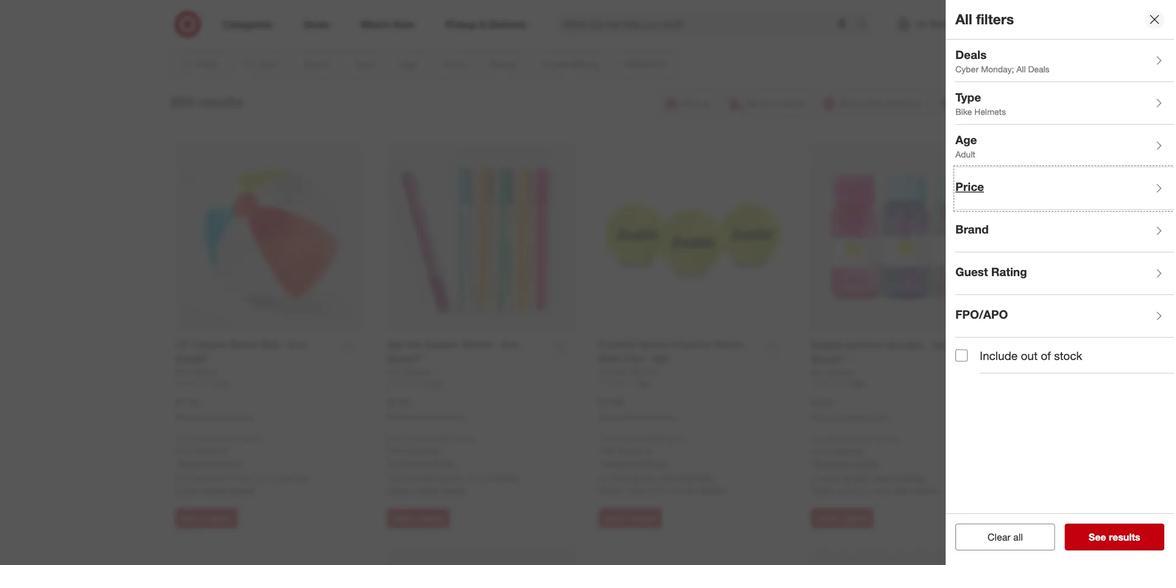 Task type: describe. For each thing, give the bounding box(es) containing it.
apply. for $1.50
[[221, 458, 244, 469]]

$1.99 when purchased online
[[599, 397, 676, 422]]

stock for $1.99
[[608, 473, 629, 484]]

exclusions for $4.00
[[814, 459, 855, 470]]

orders for $5.00
[[453, 434, 474, 443]]

$4.00
[[811, 397, 835, 409]]

out
[[1021, 349, 1038, 363]]

adult
[[956, 149, 976, 160]]

only ships with $35 orders free shipping * * exclusions apply. not available at san jose oakridge check nearby stores for $5.00
[[387, 434, 521, 496]]

only ships with $35 orders free shipping * * exclusions apply. not available at san jose oakridge check nearby stores for $1.50
[[175, 434, 309, 496]]

purchased for $4.00
[[832, 413, 867, 422]]

at for $1.50
[[227, 473, 234, 484]]

helmets
[[975, 106, 1006, 117]]

not for $1.50
[[175, 473, 189, 484]]

apply. for $5.00
[[433, 458, 456, 469]]

purchased for $1.50
[[196, 413, 231, 422]]

check nearby stores button for $5.00
[[387, 484, 466, 497]]

guest rating
[[956, 265, 1027, 279]]

purchased for $1.99
[[620, 413, 655, 422]]

hours for $4.00
[[870, 486, 891, 496]]

rating
[[991, 265, 1027, 279]]

brand
[[956, 223, 989, 237]]

ready for $1.99
[[599, 485, 623, 496]]

age
[[956, 133, 977, 147]]

jose for $4.00
[[870, 473, 889, 484]]

deals cyber monday; all deals
[[956, 48, 1050, 74]]

filters
[[976, 11, 1014, 28]]

within for $1.99
[[626, 485, 648, 496]]

price button
[[956, 168, 1174, 210]]

all filters
[[956, 11, 1014, 28]]

only ships with $35 orders free shipping * * exclusions apply. in stock at  san jose oakridge ready within 2 hours with pickup for $4.00
[[811, 435, 937, 496]]

guest
[[956, 265, 988, 279]]

available for $5.00
[[403, 473, 436, 484]]

1434 link
[[175, 378, 363, 388]]

free for $4.00
[[811, 446, 828, 457]]

ready for $4.00
[[811, 486, 835, 496]]

results for 624 results
[[198, 93, 243, 111]]

when for $4.00
[[811, 413, 830, 422]]

$1.50
[[175, 397, 199, 408]]

within for $4.00
[[838, 486, 860, 496]]

$35 for $1.50
[[227, 434, 239, 443]]

free for $1.99
[[599, 446, 616, 456]]

pickup for $4.00
[[912, 486, 937, 496]]

424 link
[[599, 378, 787, 388]]

$5.00 when purchased online
[[387, 397, 464, 422]]

clear all
[[988, 532, 1023, 544]]

age adult
[[956, 133, 977, 160]]

oakridge for $1.50
[[274, 473, 309, 484]]

clear all button
[[956, 524, 1055, 551]]

only for $1.99
[[599, 434, 614, 443]]

What can we help you find? suggestions appear below search field
[[556, 11, 859, 38]]

orders for $1.99
[[665, 434, 686, 443]]

stores for $5.00
[[443, 485, 466, 496]]

cyber
[[956, 64, 979, 74]]

check nearby stores button for $1.50
[[175, 484, 254, 497]]

when for $1.99
[[599, 413, 618, 422]]

1434
[[213, 379, 229, 388]]

at for $5.00
[[439, 473, 446, 484]]

stock for $4.00
[[820, 473, 841, 484]]

shipping for $1.99
[[618, 446, 651, 456]]

only ships with $35 orders free shipping * * exclusions apply. in stock at  san jose oakridge ready within 2 hours with pickup for $1.99
[[599, 434, 725, 496]]

not for $5.00
[[387, 473, 401, 484]]

oakridge for $5.00
[[486, 473, 521, 484]]

at for $1.99
[[632, 473, 639, 484]]

clear
[[988, 532, 1011, 544]]

1767 link
[[387, 378, 575, 388]]

$1.50 when purchased online
[[175, 397, 252, 422]]

stores for $1.50
[[231, 485, 254, 496]]

guest rating button
[[956, 253, 1174, 295]]

with for $1.50
[[211, 434, 225, 443]]

Include out of stock checkbox
[[956, 350, 968, 362]]

exclusions apply. link for $4.00
[[814, 459, 880, 470]]

see results button
[[1065, 524, 1165, 551]]

only for $4.00
[[811, 435, 826, 444]]

$1.99
[[599, 397, 623, 408]]

online for $5.00
[[445, 413, 464, 422]]



Task type: locate. For each thing, give the bounding box(es) containing it.
at for $4.00
[[844, 473, 851, 484]]

stores
[[231, 485, 254, 496], [443, 485, 466, 496]]

$35 for $5.00
[[439, 434, 451, 443]]

1 available from the left
[[191, 473, 224, 484]]

stock
[[1054, 349, 1083, 363], [608, 473, 629, 484], [820, 473, 841, 484]]

$4.00 when purchased online
[[811, 397, 888, 422]]

check
[[175, 485, 200, 496], [387, 485, 412, 496]]

exclusions for $5.00
[[390, 458, 431, 469]]

1 horizontal spatial within
[[838, 486, 860, 496]]

ships
[[192, 434, 209, 443], [404, 434, 421, 443], [616, 434, 633, 443], [828, 435, 845, 444]]

apply. for $1.99
[[645, 458, 668, 469]]

0 horizontal spatial hours
[[658, 485, 679, 496]]

online down "424" link
[[657, 413, 676, 422]]

orders down $5.00 when purchased online
[[453, 434, 474, 443]]

nearby
[[202, 485, 228, 496], [414, 485, 440, 496]]

purchased down $1.50
[[196, 413, 231, 422]]

ships down "$1.50 when purchased online"
[[192, 434, 209, 443]]

$35 down $5.00 when purchased online
[[439, 434, 451, 443]]

exclusions down $4.00 when purchased online
[[814, 459, 855, 470]]

*
[[227, 446, 230, 456], [439, 446, 442, 456], [651, 446, 654, 456], [863, 446, 866, 457], [175, 458, 178, 469], [387, 458, 390, 469], [599, 458, 602, 469], [811, 459, 814, 470]]

shipping for $4.00
[[830, 446, 863, 457]]

0 horizontal spatial stock
[[608, 473, 629, 484]]

shipping down "$1.50 when purchased online"
[[194, 446, 227, 456]]

check for $1.50
[[175, 485, 200, 496]]

purchased inside "$1.50 when purchased online"
[[196, 413, 231, 422]]

free down "$5.00"
[[387, 446, 404, 456]]

purchased down $1.99
[[620, 413, 655, 422]]

only down "$5.00"
[[387, 434, 402, 443]]

apply.
[[221, 458, 244, 469], [433, 458, 456, 469], [645, 458, 668, 469], [857, 459, 880, 470]]

nearby for $5.00
[[414, 485, 440, 496]]

exclusions for $1.50
[[178, 458, 219, 469]]

see
[[1089, 532, 1106, 544]]

results
[[198, 93, 243, 111], [1109, 532, 1141, 544]]

exclusions for $1.99
[[602, 458, 643, 469]]

0 vertical spatial results
[[198, 93, 243, 111]]

orders down "$1.50 when purchased online"
[[241, 434, 262, 443]]

ready
[[599, 485, 623, 496], [811, 486, 835, 496]]

search button
[[851, 11, 880, 40]]

fpo/apo button
[[956, 295, 1174, 338]]

1334
[[849, 379, 865, 388]]

orders for $1.50
[[241, 434, 262, 443]]

0 horizontal spatial deals
[[956, 48, 987, 62]]

of
[[1041, 349, 1051, 363]]

jose for $1.50
[[253, 473, 272, 484]]

online inside $1.99 when purchased online
[[657, 413, 676, 422]]

1 horizontal spatial stores
[[443, 485, 466, 496]]

ships for $4.00
[[828, 435, 845, 444]]

sponsored
[[917, 29, 953, 38]]

shipping down $4.00 when purchased online
[[830, 446, 863, 457]]

exclusions down $1.99 when purchased online
[[602, 458, 643, 469]]

online for $1.50
[[233, 413, 252, 422]]

only
[[175, 434, 190, 443], [387, 434, 402, 443], [599, 434, 614, 443], [811, 435, 826, 444]]

only down $4.00
[[811, 435, 826, 444]]

1 check nearby stores button from the left
[[175, 484, 254, 497]]

only ships with $35 orders free shipping * * exclusions apply. not available at san jose oakridge check nearby stores
[[175, 434, 309, 496], [387, 434, 521, 496]]

in
[[599, 473, 606, 484], [811, 473, 818, 484]]

1 horizontal spatial hours
[[870, 486, 891, 496]]

1 horizontal spatial only ships with $35 orders free shipping * * exclusions apply. in stock at  san jose oakridge ready within 2 hours with pickup
[[811, 435, 937, 496]]

when for $5.00
[[387, 413, 406, 422]]

online for $4.00
[[869, 413, 888, 422]]

$35 down $1.99 when purchased online
[[651, 434, 663, 443]]

jose for $1.99
[[658, 473, 677, 484]]

ships for $1.50
[[192, 434, 209, 443]]

0 horizontal spatial nearby
[[202, 485, 228, 496]]

ships for $5.00
[[404, 434, 421, 443]]

0 horizontal spatial check nearby stores button
[[175, 484, 254, 497]]

when down $4.00
[[811, 413, 830, 422]]

pickup for $1.99
[[700, 485, 725, 496]]

0 horizontal spatial pickup
[[700, 485, 725, 496]]

oakridge for $1.99
[[679, 473, 714, 484]]

ships down $5.00 when purchased online
[[404, 434, 421, 443]]

san for $1.99
[[641, 473, 656, 484]]

624
[[171, 93, 194, 111]]

2 nearby from the left
[[414, 485, 440, 496]]

when inside $5.00 when purchased online
[[387, 413, 406, 422]]

type bike helmets
[[956, 91, 1006, 117]]

check nearby stores button
[[175, 484, 254, 497], [387, 484, 466, 497]]

when inside $1.99 when purchased online
[[599, 413, 618, 422]]

1 nearby from the left
[[202, 485, 228, 496]]

exclusions apply. link for $1.50
[[178, 458, 244, 469]]

when for $1.50
[[175, 413, 194, 422]]

type
[[956, 91, 981, 105]]

2 for $4.00
[[862, 486, 867, 496]]

all filters dialog
[[946, 0, 1174, 566]]

deals right monday;
[[1028, 64, 1050, 74]]

0 horizontal spatial in
[[599, 473, 606, 484]]

0 horizontal spatial not
[[175, 473, 189, 484]]

hours for $1.99
[[658, 485, 679, 496]]

when inside $4.00 when purchased online
[[811, 413, 830, 422]]

exclusions apply. link down $1.99 when purchased online
[[602, 458, 668, 469]]

1 horizontal spatial not
[[387, 473, 401, 484]]

1 check from the left
[[175, 485, 200, 496]]

0 horizontal spatial stores
[[231, 485, 254, 496]]

results for see results
[[1109, 532, 1141, 544]]

exclusions apply. link down "$1.50 when purchased online"
[[178, 458, 244, 469]]

shipping down $5.00 when purchased online
[[406, 446, 439, 456]]

1 horizontal spatial available
[[403, 473, 436, 484]]

orders
[[241, 434, 262, 443], [453, 434, 474, 443], [665, 434, 686, 443], [877, 435, 898, 444]]

2 check nearby stores button from the left
[[387, 484, 466, 497]]

online down the 1767 link
[[445, 413, 464, 422]]

0 horizontal spatial check
[[175, 485, 200, 496]]

exclusions apply. link for $5.00
[[390, 458, 456, 469]]

exclusions down "$1.50 when purchased online"
[[178, 458, 219, 469]]

2 check from the left
[[387, 485, 412, 496]]

results inside button
[[1109, 532, 1141, 544]]

1 horizontal spatial only ships with $35 orders free shipping * * exclusions apply. not available at san jose oakridge check nearby stores
[[387, 434, 521, 496]]

1 not from the left
[[175, 473, 189, 484]]

2 available from the left
[[403, 473, 436, 484]]

0 horizontal spatial only ships with $35 orders free shipping * * exclusions apply. not available at san jose oakridge check nearby stores
[[175, 434, 309, 496]]

1 horizontal spatial 2
[[862, 486, 867, 496]]

with for $4.00
[[847, 435, 861, 444]]

purchased down $4.00
[[832, 413, 867, 422]]

2 for $1.99
[[650, 485, 655, 496]]

san for $1.50
[[236, 473, 251, 484]]

1 horizontal spatial check
[[387, 485, 412, 496]]

online down 1434 link
[[233, 413, 252, 422]]

exclusions apply. link
[[178, 458, 244, 469], [390, 458, 456, 469], [602, 458, 668, 469], [814, 459, 880, 470]]

exclusions apply. link down $5.00 when purchased online
[[390, 458, 456, 469]]

include out of stock
[[980, 349, 1083, 363]]

when inside "$1.50 when purchased online"
[[175, 413, 194, 422]]

online
[[233, 413, 252, 422], [445, 413, 464, 422], [657, 413, 676, 422], [869, 413, 888, 422]]

0 horizontal spatial all
[[956, 11, 972, 28]]

1 horizontal spatial pickup
[[912, 486, 937, 496]]

at
[[227, 473, 234, 484], [439, 473, 446, 484], [632, 473, 639, 484], [844, 473, 851, 484]]

online down 1334 link
[[869, 413, 888, 422]]

apply. down "$1.50 when purchased online"
[[221, 458, 244, 469]]

online inside "$1.50 when purchased online"
[[233, 413, 252, 422]]

hours
[[658, 485, 679, 496], [870, 486, 891, 496]]

1 vertical spatial all
[[1017, 64, 1026, 74]]

0 horizontal spatial 2
[[650, 485, 655, 496]]

0 vertical spatial all
[[956, 11, 972, 28]]

jose for $5.00
[[465, 473, 484, 484]]

2 horizontal spatial stock
[[1054, 349, 1083, 363]]

1 only ships with $35 orders free shipping * * exclusions apply. not available at san jose oakridge check nearby stores from the left
[[175, 434, 309, 496]]

free down $1.50
[[175, 446, 192, 456]]

when
[[175, 413, 194, 422], [387, 413, 406, 422], [599, 413, 618, 422], [811, 413, 830, 422]]

all
[[956, 11, 972, 28], [1017, 64, 1026, 74]]

2 stores from the left
[[443, 485, 466, 496]]

only ships with $35 orders free shipping * * exclusions apply. in stock at  san jose oakridge ready within 2 hours with pickup down $1.99 when purchased online
[[599, 434, 725, 496]]

orders for $4.00
[[877, 435, 898, 444]]

stock inside all filters dialog
[[1054, 349, 1083, 363]]

monday;
[[981, 64, 1014, 74]]

0 horizontal spatial within
[[626, 485, 648, 496]]

shipping down $1.99 when purchased online
[[618, 446, 651, 456]]

pickup
[[700, 485, 725, 496], [912, 486, 937, 496]]

shipping
[[194, 446, 227, 456], [406, 446, 439, 456], [618, 446, 651, 456], [830, 446, 863, 457]]

exclusions apply. link for $1.99
[[602, 458, 668, 469]]

when down "$5.00"
[[387, 413, 406, 422]]

san for $4.00
[[853, 473, 868, 484]]

only ships with $35 orders free shipping * * exclusions apply. in stock at  san jose oakridge ready within 2 hours with pickup down $4.00 when purchased online
[[811, 435, 937, 496]]

brand button
[[956, 210, 1174, 253]]

advertisement region
[[222, 0, 953, 28]]

nearby for $1.50
[[202, 485, 228, 496]]

deals up the cyber
[[956, 48, 987, 62]]

results right the 624
[[198, 93, 243, 111]]

jose
[[253, 473, 272, 484], [465, 473, 484, 484], [658, 473, 677, 484], [870, 473, 889, 484]]

1 stores from the left
[[231, 485, 254, 496]]

$35 for $1.99
[[651, 434, 663, 443]]

only for $1.50
[[175, 434, 190, 443]]

san
[[236, 473, 251, 484], [448, 473, 463, 484], [641, 473, 656, 484], [853, 473, 868, 484]]

purchased inside $4.00 when purchased online
[[832, 413, 867, 422]]

purchased for $5.00
[[408, 413, 443, 422]]

2 only ships with $35 orders free shipping * * exclusions apply. not available at san jose oakridge check nearby stores from the left
[[387, 434, 521, 496]]

1 horizontal spatial deals
[[1028, 64, 1050, 74]]

purchased
[[196, 413, 231, 422], [408, 413, 443, 422], [620, 413, 655, 422], [832, 413, 867, 422]]

624 results
[[171, 93, 243, 111]]

within
[[626, 485, 648, 496], [838, 486, 860, 496]]

when down $1.99
[[599, 413, 618, 422]]

free
[[175, 446, 192, 456], [387, 446, 404, 456], [599, 446, 616, 456], [811, 446, 828, 457]]

1 horizontal spatial check nearby stores button
[[387, 484, 466, 497]]

online inside $4.00 when purchased online
[[869, 413, 888, 422]]

1767
[[425, 379, 441, 388]]

only down $1.99
[[599, 434, 614, 443]]

purchased inside $1.99 when purchased online
[[620, 413, 655, 422]]

ships down $4.00 when purchased online
[[828, 435, 845, 444]]

results right see
[[1109, 532, 1141, 544]]

with for $5.00
[[423, 434, 437, 443]]

1 horizontal spatial ready
[[811, 486, 835, 496]]

fpo/apo
[[956, 308, 1008, 322]]

424
[[637, 379, 649, 388]]

online inside $5.00 when purchased online
[[445, 413, 464, 422]]

purchased down "$5.00"
[[408, 413, 443, 422]]

include
[[980, 349, 1018, 363]]

with
[[211, 434, 225, 443], [423, 434, 437, 443], [635, 434, 649, 443], [847, 435, 861, 444], [681, 485, 697, 496], [893, 486, 909, 496]]

san for $5.00
[[448, 473, 463, 484]]

$35 down "$1.50 when purchased online"
[[227, 434, 239, 443]]

all
[[1014, 532, 1023, 544]]

exclusions apply. link down $4.00 when purchased online
[[814, 459, 880, 470]]

with for $1.99
[[635, 434, 649, 443]]

ships down $1.99 when purchased online
[[616, 434, 633, 443]]

shipping for $1.50
[[194, 446, 227, 456]]

free for $5.00
[[387, 446, 404, 456]]

0 vertical spatial deals
[[956, 48, 987, 62]]

search
[[851, 20, 880, 31]]

purchased inside $5.00 when purchased online
[[408, 413, 443, 422]]

exclusions down $5.00 when purchased online
[[390, 458, 431, 469]]

online for $1.99
[[657, 413, 676, 422]]

in for $1.99
[[599, 473, 606, 484]]

2 not from the left
[[387, 473, 401, 484]]

1 horizontal spatial nearby
[[414, 485, 440, 496]]

apply. down $1.99 when purchased online
[[645, 458, 668, 469]]

apply. down $4.00 when purchased online
[[857, 459, 880, 470]]

0 horizontal spatial results
[[198, 93, 243, 111]]

0 horizontal spatial only ships with $35 orders free shipping * * exclusions apply. in stock at  san jose oakridge ready within 2 hours with pickup
[[599, 434, 725, 496]]

1 vertical spatial results
[[1109, 532, 1141, 544]]

apply. down $5.00 when purchased online
[[433, 458, 456, 469]]

$35 for $4.00
[[863, 435, 875, 444]]

available
[[191, 473, 224, 484], [403, 473, 436, 484]]

see results
[[1089, 532, 1141, 544]]

price
[[956, 180, 984, 194]]

1 horizontal spatial stock
[[820, 473, 841, 484]]

exclusions
[[178, 458, 219, 469], [390, 458, 431, 469], [602, 458, 643, 469], [814, 459, 855, 470]]

only for $5.00
[[387, 434, 402, 443]]

0 horizontal spatial ready
[[599, 485, 623, 496]]

check for $5.00
[[387, 485, 412, 496]]

$5.00
[[387, 397, 411, 408]]

only down $1.50
[[175, 434, 190, 443]]

apply. for $4.00
[[857, 459, 880, 470]]

when down $1.50
[[175, 413, 194, 422]]

deals
[[956, 48, 987, 62], [1028, 64, 1050, 74]]

orders down $1.99 when purchased online
[[665, 434, 686, 443]]

free down $4.00
[[811, 446, 828, 457]]

all inside deals cyber monday; all deals
[[1017, 64, 1026, 74]]

1 vertical spatial deals
[[1028, 64, 1050, 74]]

free for $1.50
[[175, 446, 192, 456]]

$35 down $4.00 when purchased online
[[863, 435, 875, 444]]

0 horizontal spatial available
[[191, 473, 224, 484]]

oakridge
[[274, 473, 309, 484], [486, 473, 521, 484], [679, 473, 714, 484], [891, 473, 926, 484]]

1 horizontal spatial all
[[1017, 64, 1026, 74]]

bike
[[956, 106, 972, 117]]

1334 link
[[811, 379, 999, 389]]

ships for $1.99
[[616, 434, 633, 443]]

only ships with $35 orders free shipping * * exclusions apply. in stock at  san jose oakridge ready within 2 hours with pickup
[[599, 434, 725, 496], [811, 435, 937, 496]]

orders down $4.00 when purchased online
[[877, 435, 898, 444]]

free down $1.99
[[599, 446, 616, 456]]

1 horizontal spatial results
[[1109, 532, 1141, 544]]

1 horizontal spatial in
[[811, 473, 818, 484]]

shipping for $5.00
[[406, 446, 439, 456]]

2
[[650, 485, 655, 496], [862, 486, 867, 496]]

all left filters
[[956, 11, 972, 28]]

all right monday;
[[1017, 64, 1026, 74]]

$35
[[227, 434, 239, 443], [439, 434, 451, 443], [651, 434, 663, 443], [863, 435, 875, 444]]

not
[[175, 473, 189, 484], [387, 473, 401, 484]]

oakridge for $4.00
[[891, 473, 926, 484]]

available for $1.50
[[191, 473, 224, 484]]

in for $4.00
[[811, 473, 818, 484]]



Task type: vqa. For each thing, say whether or not it's contained in the screenshot.
the Pricing,
no



